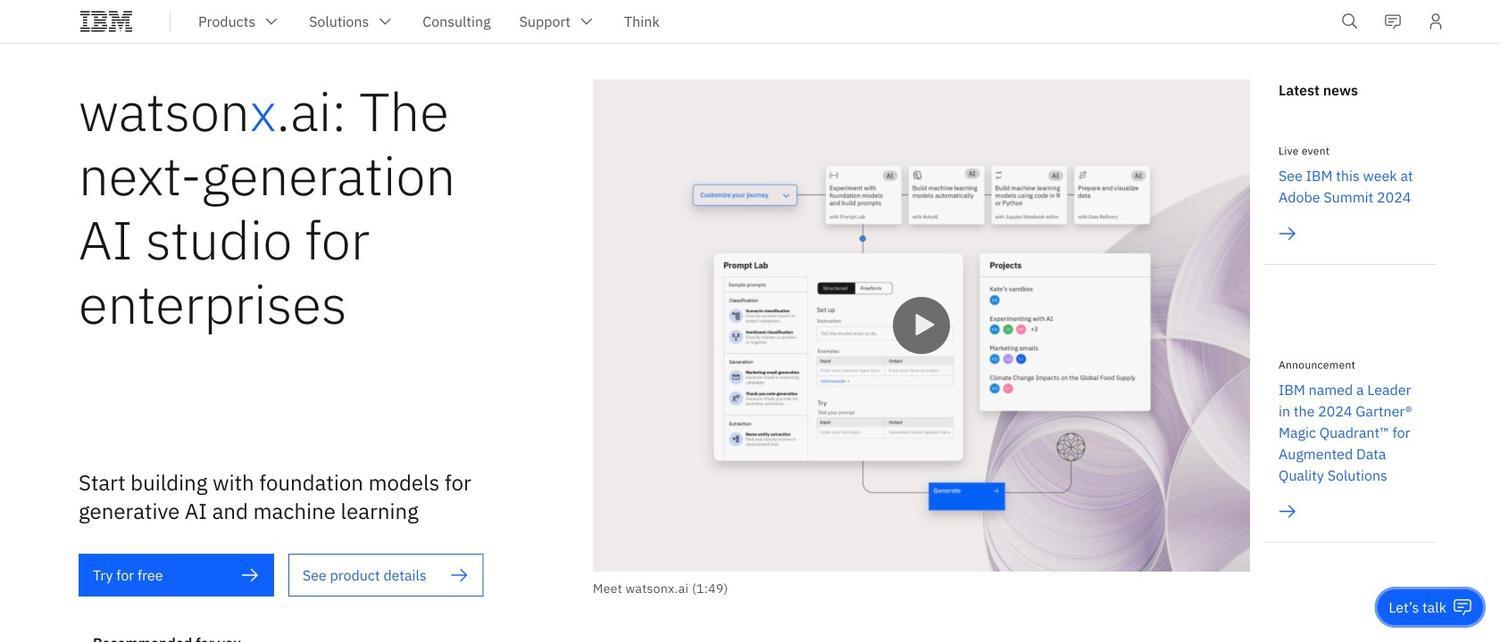 Task type: locate. For each thing, give the bounding box(es) containing it.
let's talk element
[[1389, 598, 1447, 618]]



